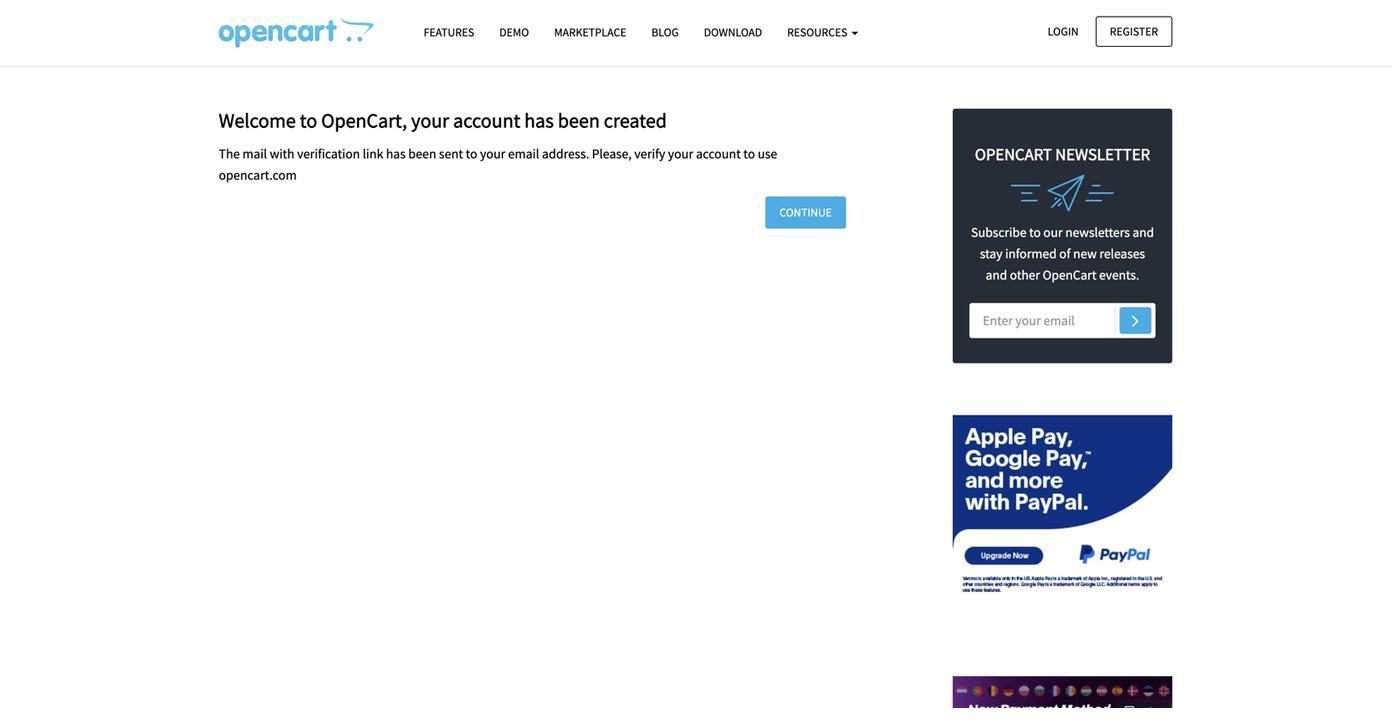 Task type: locate. For each thing, give the bounding box(es) containing it.
newsletter
[[1055, 144, 1150, 165]]

to up verification
[[300, 108, 317, 133]]

verification
[[297, 145, 360, 162]]

0 vertical spatial been
[[558, 108, 600, 133]]

new
[[1073, 246, 1097, 262]]

has for account
[[524, 108, 554, 133]]

to
[[300, 108, 317, 133], [466, 145, 477, 162], [743, 145, 755, 162], [1029, 224, 1041, 241]]

0 vertical spatial has
[[524, 108, 554, 133]]

1 horizontal spatial been
[[558, 108, 600, 133]]

0 horizontal spatial account
[[453, 108, 520, 133]]

0 horizontal spatial been
[[408, 145, 436, 162]]

your up sent
[[411, 108, 449, 133]]

0 vertical spatial account
[[453, 108, 520, 133]]

your left email
[[480, 145, 505, 162]]

mail
[[243, 145, 267, 162]]

opencart up subscribe
[[975, 144, 1052, 165]]

opencart
[[975, 144, 1052, 165], [1043, 267, 1097, 284]]

welcome
[[219, 108, 296, 133]]

to left our
[[1029, 224, 1041, 241]]

demo
[[499, 25, 529, 40]]

1 vertical spatial account
[[696, 145, 741, 162]]

opencart,
[[321, 108, 407, 133]]

and up releases
[[1133, 224, 1154, 241]]

marketplace
[[554, 25, 626, 40]]

has right the link on the top left of page
[[386, 145, 406, 162]]

to left the use
[[743, 145, 755, 162]]

1 vertical spatial has
[[386, 145, 406, 162]]

register
[[1110, 24, 1158, 39]]

email
[[508, 145, 539, 162]]

your
[[411, 108, 449, 133], [480, 145, 505, 162], [668, 145, 693, 162]]

1 horizontal spatial and
[[1133, 224, 1154, 241]]

your right verify
[[668, 145, 693, 162]]

and down stay
[[986, 267, 1007, 284]]

welcome to opencart, your account has been created
[[219, 108, 667, 133]]

has up email
[[524, 108, 554, 133]]

1 vertical spatial opencart
[[1043, 267, 1097, 284]]

and
[[1133, 224, 1154, 241], [986, 267, 1007, 284]]

address.
[[542, 145, 589, 162]]

been
[[558, 108, 600, 133], [408, 145, 436, 162]]

0 vertical spatial and
[[1133, 224, 1154, 241]]

1 horizontal spatial account
[[696, 145, 741, 162]]

account
[[453, 108, 520, 133], [696, 145, 741, 162]]

been left sent
[[408, 145, 436, 162]]

continue
[[780, 205, 832, 220]]

account up sent
[[453, 108, 520, 133]]

1 horizontal spatial has
[[524, 108, 554, 133]]

been inside the 'the mail with verification link has been sent to your email address. please, verify your account to use opencart.com continue'
[[408, 145, 436, 162]]

been up address.
[[558, 108, 600, 133]]

has inside the 'the mail with verification link has been sent to your email address. please, verify your account to use opencart.com continue'
[[386, 145, 406, 162]]

opencart newsletter
[[975, 144, 1150, 165]]

1 vertical spatial and
[[986, 267, 1007, 284]]

opencart - account register success image
[[219, 18, 374, 48]]

demo link
[[487, 18, 542, 47]]

the mail with verification link has been sent to your email address. please, verify your account to use opencart.com continue
[[219, 145, 832, 220]]

has
[[524, 108, 554, 133], [386, 145, 406, 162]]

download
[[704, 25, 762, 40]]

created
[[604, 108, 667, 133]]

with
[[270, 145, 294, 162]]

account left the use
[[696, 145, 741, 162]]

subscribe
[[971, 224, 1027, 241]]

1 vertical spatial been
[[408, 145, 436, 162]]

other
[[1010, 267, 1040, 284]]

use
[[758, 145, 777, 162]]

noda image
[[953, 633, 1172, 709]]

features link
[[411, 18, 487, 47]]

opencart down of
[[1043, 267, 1097, 284]]

resources link
[[775, 18, 871, 47]]

marketplace link
[[542, 18, 639, 47]]

continue link
[[765, 197, 846, 229]]

blog
[[652, 25, 679, 40]]

angle right image
[[1132, 311, 1139, 331]]

sent
[[439, 145, 463, 162]]

0 horizontal spatial has
[[386, 145, 406, 162]]

0 horizontal spatial and
[[986, 267, 1007, 284]]



Task type: vqa. For each thing, say whether or not it's contained in the screenshot.
IN
no



Task type: describe. For each thing, give the bounding box(es) containing it.
stay
[[980, 246, 1003, 262]]

1 horizontal spatial your
[[480, 145, 505, 162]]

to inside subscribe to our newsletters and stay informed of new releases and other opencart events.
[[1029, 224, 1041, 241]]

account inside the 'the mail with verification link has been sent to your email address. please, verify your account to use opencart.com continue'
[[696, 145, 741, 162]]

events.
[[1099, 267, 1139, 284]]

the
[[219, 145, 240, 162]]

releases
[[1100, 246, 1145, 262]]

our
[[1044, 224, 1063, 241]]

Enter your email text field
[[970, 303, 1156, 338]]

of
[[1059, 246, 1071, 262]]

0 horizontal spatial your
[[411, 108, 449, 133]]

register link
[[1096, 16, 1172, 47]]

paypal blog image
[[953, 397, 1172, 616]]

informed
[[1005, 246, 1057, 262]]

opencart inside subscribe to our newsletters and stay informed of new releases and other opencart events.
[[1043, 267, 1097, 284]]

opencart.com
[[219, 167, 297, 184]]

link
[[363, 145, 383, 162]]

has for link
[[386, 145, 406, 162]]

to right sent
[[466, 145, 477, 162]]

blog link
[[639, 18, 691, 47]]

newsletters
[[1065, 224, 1130, 241]]

0 vertical spatial opencart
[[975, 144, 1052, 165]]

features
[[424, 25, 474, 40]]

login
[[1048, 24, 1079, 39]]

please,
[[592, 145, 632, 162]]

2 horizontal spatial your
[[668, 145, 693, 162]]

subscribe to our newsletters and stay informed of new releases and other opencart events.
[[971, 224, 1154, 284]]

download link
[[691, 18, 775, 47]]

been for sent
[[408, 145, 436, 162]]

resources
[[787, 25, 850, 40]]

login link
[[1033, 16, 1093, 47]]

verify
[[634, 145, 665, 162]]

been for created
[[558, 108, 600, 133]]



